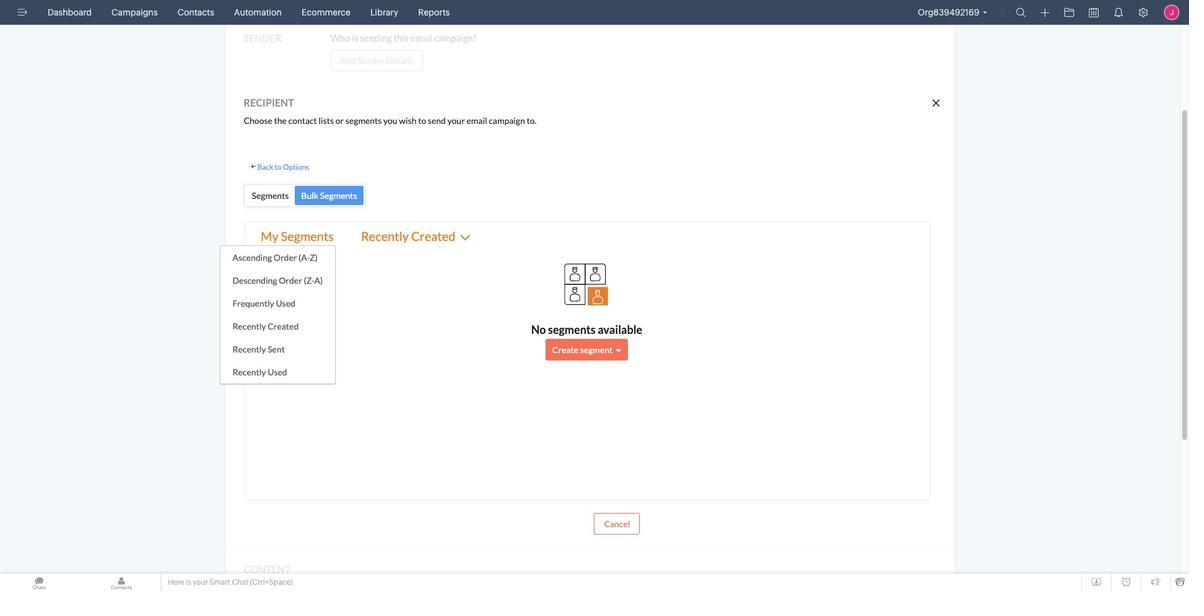 Task type: vqa. For each thing, say whether or not it's contained in the screenshot.
Admin Panel
no



Task type: locate. For each thing, give the bounding box(es) containing it.
here is your smart chat (ctrl+space)
[[168, 578, 293, 587]]

dashboard link
[[43, 0, 97, 25]]

campaigns link
[[107, 0, 163, 25]]

chat
[[232, 578, 249, 587]]

contacts
[[178, 7, 214, 17]]

is
[[186, 578, 191, 587]]

campaigns
[[112, 7, 158, 17]]

automation
[[234, 7, 282, 17]]

calendar image
[[1090, 7, 1100, 17]]

smart
[[210, 578, 231, 587]]

library
[[371, 7, 399, 17]]

your
[[193, 578, 208, 587]]



Task type: describe. For each thing, give the bounding box(es) containing it.
search image
[[1017, 7, 1027, 17]]

org839492169
[[919, 7, 980, 17]]

contacts image
[[82, 574, 161, 591]]

reports
[[418, 7, 450, 17]]

chats image
[[0, 574, 78, 591]]

configure settings image
[[1139, 7, 1149, 17]]

dashboard
[[48, 7, 92, 17]]

here
[[168, 578, 184, 587]]

(ctrl+space)
[[250, 578, 293, 587]]

automation link
[[229, 0, 287, 25]]

quick actions image
[[1042, 8, 1050, 17]]

contacts link
[[173, 0, 219, 25]]

library link
[[366, 0, 404, 25]]

ecommerce
[[302, 7, 351, 17]]

reports link
[[414, 0, 455, 25]]

folder image
[[1065, 7, 1075, 17]]

notifications image
[[1114, 7, 1124, 17]]

ecommerce link
[[297, 0, 356, 25]]



